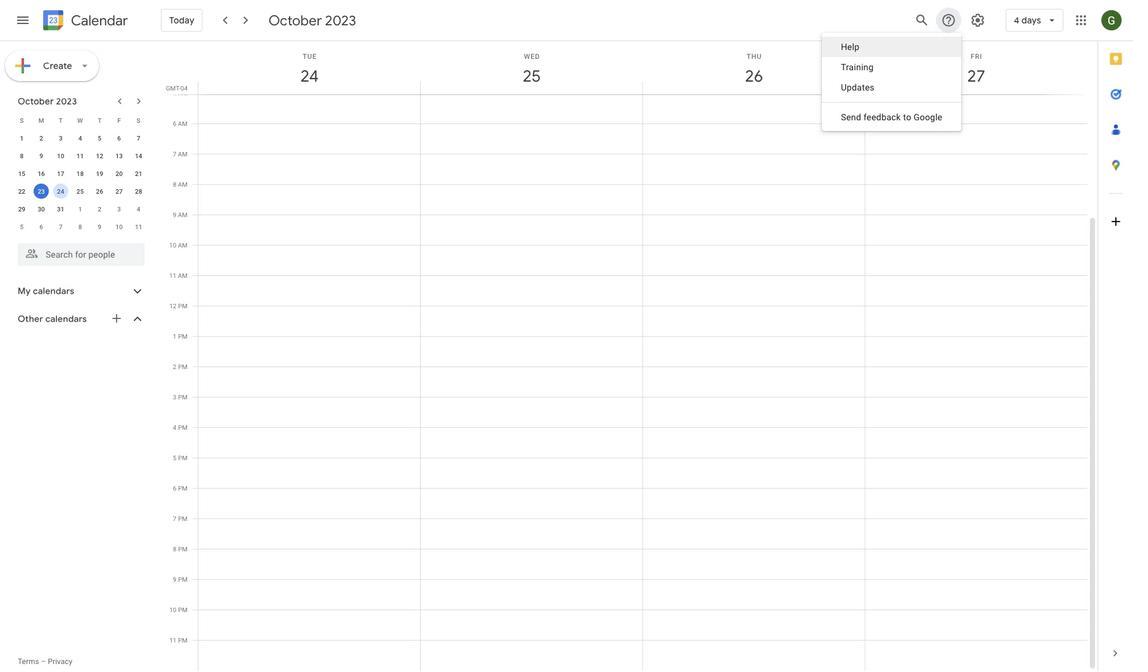 Task type: locate. For each thing, give the bounding box(es) containing it.
9 down the november 2 'element'
[[98, 223, 101, 231]]

4 for 4 days
[[1014, 15, 1020, 26]]

pm down 2 pm
[[178, 394, 188, 401]]

1 horizontal spatial 24
[[300, 66, 318, 87]]

privacy link
[[48, 658, 72, 667]]

6 pm from the top
[[178, 454, 188, 462]]

0 vertical spatial 1
[[20, 134, 24, 142]]

3 for 3 pm
[[173, 394, 177, 401]]

17 element
[[53, 166, 68, 181]]

my
[[18, 286, 31, 297]]

7 for 7 am
[[173, 150, 176, 158]]

1 horizontal spatial 2023
[[325, 11, 356, 29]]

1 vertical spatial 2
[[98, 205, 101, 213]]

27 down the '20'
[[115, 188, 123, 195]]

16 element
[[34, 166, 49, 181]]

s right f
[[137, 117, 140, 124]]

25
[[522, 66, 540, 87], [77, 188, 84, 195]]

26 down 'thu'
[[744, 66, 762, 87]]

1 vertical spatial 25
[[77, 188, 84, 195]]

am up "7 am"
[[178, 120, 188, 127]]

pm up the '3 pm'
[[178, 363, 188, 371]]

google
[[914, 112, 943, 122]]

0 vertical spatial 12
[[96, 152, 103, 160]]

24 cell
[[51, 183, 70, 200]]

6 inside november 6 element
[[39, 223, 43, 231]]

help menu item
[[822, 37, 962, 57]]

m
[[38, 117, 44, 124]]

5 pm
[[173, 454, 188, 462]]

support image
[[941, 13, 956, 28]]

pm for 9 pm
[[178, 576, 188, 584]]

8 pm from the top
[[178, 515, 188, 523]]

1 horizontal spatial 12
[[169, 302, 177, 310]]

am for 9 am
[[178, 211, 188, 219]]

5 down 29 element
[[20, 223, 24, 231]]

None search field
[[0, 238, 157, 266]]

t right "m"
[[59, 117, 63, 124]]

26 element
[[92, 184, 107, 199]]

1 vertical spatial 1
[[78, 205, 82, 213]]

1 horizontal spatial 1
[[78, 205, 82, 213]]

24 up 31
[[57, 188, 64, 195]]

11 for 11 'element'
[[77, 152, 84, 160]]

8
[[20, 152, 24, 160], [173, 181, 176, 188], [78, 223, 82, 231], [173, 546, 177, 553]]

0 vertical spatial 2023
[[325, 11, 356, 29]]

5 left 04
[[173, 89, 176, 97]]

0 horizontal spatial october 2023
[[18, 96, 77, 107]]

2023 up 24 column header
[[325, 11, 356, 29]]

calendars down "my calendars" dropdown button
[[45, 314, 87, 325]]

row down w
[[12, 129, 148, 147]]

november 11 element
[[131, 219, 146, 235]]

terms
[[18, 658, 39, 667]]

1 vertical spatial 26
[[96, 188, 103, 195]]

4 down the '3 pm'
[[173, 424, 177, 432]]

6 down 30 element
[[39, 223, 43, 231]]

2 vertical spatial 1
[[173, 333, 177, 340]]

pm down 8 pm
[[178, 576, 188, 584]]

november 2 element
[[92, 202, 107, 217]]

tue
[[303, 52, 317, 60]]

1 s from the left
[[20, 117, 24, 124]]

november 9 element
[[92, 219, 107, 235]]

8 down november 1 element
[[78, 223, 82, 231]]

pm down 10 pm
[[178, 637, 188, 645]]

0 horizontal spatial 2023
[[56, 96, 77, 107]]

0 horizontal spatial october
[[18, 96, 54, 107]]

4 up 11 'element'
[[78, 134, 82, 142]]

11 down 10 pm
[[169, 637, 177, 645]]

4
[[1014, 15, 1020, 26], [78, 134, 82, 142], [137, 205, 140, 213], [173, 424, 177, 432]]

4 down 28 "element" on the top left of the page
[[137, 205, 140, 213]]

pm up 1 pm at the left of the page
[[178, 302, 188, 310]]

main drawer image
[[15, 13, 30, 28]]

18 element
[[73, 166, 88, 181]]

7 down 6 am
[[173, 150, 176, 158]]

tue 24
[[300, 52, 318, 87]]

11 for 11 pm
[[169, 637, 177, 645]]

fri 27
[[967, 52, 985, 87]]

calendars inside "my calendars" dropdown button
[[33, 286, 74, 297]]

25 inside wed 25
[[522, 66, 540, 87]]

november 10 element
[[111, 219, 127, 235]]

tab list
[[1098, 41, 1133, 636]]

6 up "7 am"
[[173, 120, 176, 127]]

6 pm
[[173, 485, 188, 492]]

2 up the '3 pm'
[[173, 363, 177, 371]]

0 vertical spatial 25
[[522, 66, 540, 87]]

row up 11 'element'
[[12, 112, 148, 129]]

27
[[967, 66, 985, 87], [115, 188, 123, 195]]

1 vertical spatial calendars
[[45, 314, 87, 325]]

calendars up "other calendars"
[[33, 286, 74, 297]]

26 inside column header
[[744, 66, 762, 87]]

10 for november 10 element
[[115, 223, 123, 231]]

5 pm from the top
[[178, 424, 188, 432]]

am up the '9 am'
[[178, 181, 188, 188]]

7 for 7 pm
[[173, 515, 177, 523]]

1 horizontal spatial 26
[[744, 66, 762, 87]]

7 up 8 pm
[[173, 515, 177, 523]]

5 up 6 pm
[[173, 454, 177, 462]]

7 row from the top
[[12, 218, 148, 236]]

0 horizontal spatial 3
[[59, 134, 63, 142]]

am down the '9 am'
[[178, 241, 188, 249]]

11 pm
[[169, 637, 188, 645]]

october up tue
[[269, 11, 322, 29]]

am up 6 am
[[178, 89, 188, 97]]

3 pm from the top
[[178, 363, 188, 371]]

10 for 10 element
[[57, 152, 64, 160]]

24 column header
[[198, 41, 421, 94]]

thu
[[747, 52, 762, 60]]

menu containing help
[[822, 33, 962, 131]]

terms link
[[18, 658, 39, 667]]

1 for november 1 element
[[78, 205, 82, 213]]

days
[[1022, 15, 1041, 26]]

10 down november 3 element on the left top
[[115, 223, 123, 231]]

0 horizontal spatial 24
[[57, 188, 64, 195]]

pm for 2 pm
[[178, 363, 188, 371]]

1 vertical spatial 2023
[[56, 96, 77, 107]]

am up '12 pm'
[[178, 272, 188, 280]]

2 horizontal spatial 3
[[173, 394, 177, 401]]

2
[[39, 134, 43, 142], [98, 205, 101, 213], [173, 363, 177, 371]]

1 inside grid
[[173, 333, 177, 340]]

row up 25 element
[[12, 165, 148, 183]]

2023
[[325, 11, 356, 29], [56, 96, 77, 107]]

5 up 12 element
[[98, 134, 101, 142]]

pm for 6 pm
[[178, 485, 188, 492]]

s left "m"
[[20, 117, 24, 124]]

1 vertical spatial october
[[18, 96, 54, 107]]

0 horizontal spatial t
[[59, 117, 63, 124]]

11 down 10 am
[[169, 272, 176, 280]]

31 element
[[53, 202, 68, 217]]

0 vertical spatial 3
[[59, 134, 63, 142]]

1 row from the top
[[12, 112, 148, 129]]

0 vertical spatial 24
[[300, 66, 318, 87]]

2 for the november 2 'element'
[[98, 205, 101, 213]]

7 am from the top
[[178, 272, 188, 280]]

0 vertical spatial 26
[[744, 66, 762, 87]]

2 vertical spatial 2
[[173, 363, 177, 371]]

november 3 element
[[111, 202, 127, 217]]

1 horizontal spatial 27
[[967, 66, 985, 87]]

wed 25
[[522, 52, 540, 87]]

1 horizontal spatial 2
[[98, 205, 101, 213]]

6 am from the top
[[178, 241, 188, 249]]

15 element
[[14, 166, 29, 181]]

2 inside 'element'
[[98, 205, 101, 213]]

20
[[115, 170, 123, 177]]

2 pm from the top
[[178, 333, 188, 340]]

0 vertical spatial calendars
[[33, 286, 74, 297]]

28 element
[[131, 184, 146, 199]]

0 vertical spatial 27
[[967, 66, 985, 87]]

26 link
[[740, 61, 769, 91]]

12 for 12 pm
[[169, 302, 177, 310]]

7 pm from the top
[[178, 485, 188, 492]]

3 row from the top
[[12, 147, 148, 165]]

pm down the '3 pm'
[[178, 424, 188, 432]]

0 horizontal spatial 25
[[77, 188, 84, 195]]

1 vertical spatial october 2023
[[18, 96, 77, 107]]

1 am from the top
[[178, 89, 188, 97]]

row
[[12, 112, 148, 129], [12, 129, 148, 147], [12, 147, 148, 165], [12, 165, 148, 183], [12, 183, 148, 200], [12, 200, 148, 218], [12, 218, 148, 236]]

row containing 8
[[12, 147, 148, 165]]

october up "m"
[[18, 96, 54, 107]]

grid
[[162, 41, 1098, 672]]

24
[[300, 66, 318, 87], [57, 188, 64, 195]]

10 up 17 at the top of page
[[57, 152, 64, 160]]

6 for 6 am
[[173, 120, 176, 127]]

create
[[43, 60, 72, 72]]

12
[[96, 152, 103, 160], [169, 302, 177, 310]]

23 cell
[[32, 183, 51, 200]]

10 for 10 pm
[[169, 607, 177, 614]]

1 horizontal spatial october
[[269, 11, 322, 29]]

november 4 element
[[131, 202, 146, 217]]

6 down f
[[117, 134, 121, 142]]

1 vertical spatial 24
[[57, 188, 64, 195]]

13 element
[[111, 148, 127, 164]]

10 up 11 am
[[169, 241, 176, 249]]

25 down 'wed'
[[522, 66, 540, 87]]

row up november 1 element
[[12, 183, 148, 200]]

october 2023 up "m"
[[18, 96, 77, 107]]

pm down 9 pm on the bottom left of page
[[178, 607, 188, 614]]

Search for people text field
[[25, 243, 137, 266]]

12 for 12
[[96, 152, 103, 160]]

2 am from the top
[[178, 120, 188, 127]]

4 am from the top
[[178, 181, 188, 188]]

10 up 11 pm
[[169, 607, 177, 614]]

26
[[744, 66, 762, 87], [96, 188, 103, 195]]

1 pm from the top
[[178, 302, 188, 310]]

12 pm from the top
[[178, 637, 188, 645]]

2 row from the top
[[12, 129, 148, 147]]

4 pm from the top
[[178, 394, 188, 401]]

22
[[18, 188, 25, 195]]

1 horizontal spatial 25
[[522, 66, 540, 87]]

pm up 9 pm on the bottom left of page
[[178, 546, 188, 553]]

pm up 6 pm
[[178, 454, 188, 462]]

24 inside column header
[[300, 66, 318, 87]]

am down 6 am
[[178, 150, 188, 158]]

7
[[137, 134, 140, 142], [173, 150, 176, 158], [59, 223, 63, 231], [173, 515, 177, 523]]

0 vertical spatial october 2023
[[269, 11, 356, 29]]

7 down 31 element
[[59, 223, 63, 231]]

26 inside 'october 2023' grid
[[96, 188, 103, 195]]

3 down 2 pm
[[173, 394, 177, 401]]

9 up 10 am
[[173, 211, 176, 219]]

9 pm
[[173, 576, 188, 584]]

6 row from the top
[[12, 200, 148, 218]]

6 for 6 pm
[[173, 485, 177, 492]]

4 days button
[[1006, 5, 1064, 35]]

1 up november 8 element at the top
[[78, 205, 82, 213]]

3 down 27 element
[[117, 205, 121, 213]]

am
[[178, 89, 188, 97], [178, 120, 188, 127], [178, 150, 188, 158], [178, 181, 188, 188], [178, 211, 188, 219], [178, 241, 188, 249], [178, 272, 188, 280]]

0 horizontal spatial 27
[[115, 188, 123, 195]]

5
[[173, 89, 176, 97], [98, 134, 101, 142], [20, 223, 24, 231], [173, 454, 177, 462]]

2 horizontal spatial 1
[[173, 333, 177, 340]]

row up november 8 element at the top
[[12, 200, 148, 218]]

18
[[77, 170, 84, 177]]

2 horizontal spatial 2
[[173, 363, 177, 371]]

october 2023 up tue
[[269, 11, 356, 29]]

25 link
[[517, 61, 546, 91]]

25 element
[[73, 184, 88, 199]]

calendars inside other calendars dropdown button
[[45, 314, 87, 325]]

2023 down create
[[56, 96, 77, 107]]

3
[[59, 134, 63, 142], [117, 205, 121, 213], [173, 394, 177, 401]]

23
[[38, 188, 45, 195]]

4 row from the top
[[12, 165, 148, 183]]

24 inside "element"
[[57, 188, 64, 195]]

9 up 10 pm
[[173, 576, 177, 584]]

9 up 16 element
[[39, 152, 43, 160]]

0 horizontal spatial 12
[[96, 152, 103, 160]]

1 down '12 pm'
[[173, 333, 177, 340]]

31
[[57, 205, 64, 213]]

2 inside grid
[[173, 363, 177, 371]]

calendars for my calendars
[[33, 286, 74, 297]]

8 down 7 pm
[[173, 546, 177, 553]]

9 pm from the top
[[178, 546, 188, 553]]

1 horizontal spatial t
[[98, 117, 102, 124]]

2 vertical spatial 3
[[173, 394, 177, 401]]

1 horizontal spatial s
[[137, 117, 140, 124]]

25 down 18
[[77, 188, 84, 195]]

10 pm from the top
[[178, 576, 188, 584]]

0 horizontal spatial 26
[[96, 188, 103, 195]]

24 down tue
[[300, 66, 318, 87]]

t
[[59, 117, 63, 124], [98, 117, 102, 124]]

30 element
[[34, 202, 49, 217]]

17
[[57, 170, 64, 177]]

1 vertical spatial 12
[[169, 302, 177, 310]]

1 up the 15 element
[[20, 134, 24, 142]]

3 up 10 element
[[59, 134, 63, 142]]

menu
[[822, 33, 962, 131]]

pm up 2 pm
[[178, 333, 188, 340]]

11 pm from the top
[[178, 607, 188, 614]]

12 up '19'
[[96, 152, 103, 160]]

24 link
[[295, 61, 324, 91]]

am for 7 am
[[178, 150, 188, 158]]

wed
[[524, 52, 540, 60]]

row up 18 element
[[12, 147, 148, 165]]

4 inside "popup button"
[[1014, 15, 1020, 26]]

0 horizontal spatial 2
[[39, 134, 43, 142]]

3 am from the top
[[178, 150, 188, 158]]

5 row from the top
[[12, 183, 148, 200]]

27 down fri
[[967, 66, 985, 87]]

row group
[[12, 129, 148, 236]]

0 vertical spatial 2
[[39, 134, 43, 142]]

training menu item
[[822, 57, 962, 77]]

am for 6 am
[[178, 120, 188, 127]]

s
[[20, 117, 24, 124], [137, 117, 140, 124]]

am down 8 am on the top left
[[178, 211, 188, 219]]

row down november 1 element
[[12, 218, 148, 236]]

12 inside 'october 2023' grid
[[96, 152, 103, 160]]

25 inside 'october 2023' grid
[[77, 188, 84, 195]]

23, today element
[[34, 184, 49, 199]]

october
[[269, 11, 322, 29], [18, 96, 54, 107]]

16
[[38, 170, 45, 177]]

11 down november 4 element on the top left of page
[[135, 223, 142, 231]]

updates
[[841, 82, 875, 93]]

4 for 4 pm
[[173, 424, 177, 432]]

row containing 29
[[12, 200, 148, 218]]

2 down "m"
[[39, 134, 43, 142]]

10
[[57, 152, 64, 160], [115, 223, 123, 231], [169, 241, 176, 249], [169, 607, 177, 614]]

1
[[20, 134, 24, 142], [78, 205, 82, 213], [173, 333, 177, 340]]

5 am from the top
[[178, 211, 188, 219]]

pm up 7 pm
[[178, 485, 188, 492]]

pm
[[178, 302, 188, 310], [178, 333, 188, 340], [178, 363, 188, 371], [178, 394, 188, 401], [178, 424, 188, 432], [178, 454, 188, 462], [178, 485, 188, 492], [178, 515, 188, 523], [178, 546, 188, 553], [178, 576, 188, 584], [178, 607, 188, 614], [178, 637, 188, 645]]

0 horizontal spatial s
[[20, 117, 24, 124]]

1 vertical spatial 3
[[117, 205, 121, 213]]

6 up 7 pm
[[173, 485, 177, 492]]

11 inside 'element'
[[77, 152, 84, 160]]

9
[[39, 152, 43, 160], [173, 211, 176, 219], [98, 223, 101, 231], [173, 576, 177, 584]]

4 left days
[[1014, 15, 1020, 26]]

26 down '19'
[[96, 188, 103, 195]]

t left f
[[98, 117, 102, 124]]

14 element
[[131, 148, 146, 164]]

1 horizontal spatial 3
[[117, 205, 121, 213]]

1 vertical spatial 27
[[115, 188, 123, 195]]

2 down "26" element at top left
[[98, 205, 101, 213]]

today button
[[161, 5, 203, 35]]

11 up 18
[[77, 152, 84, 160]]

8 up the '9 am'
[[173, 181, 176, 188]]

pm up 8 pm
[[178, 515, 188, 523]]

calendars
[[33, 286, 74, 297], [45, 314, 87, 325]]

11
[[77, 152, 84, 160], [135, 223, 142, 231], [169, 272, 176, 280], [169, 637, 177, 645]]

7 pm
[[173, 515, 188, 523]]

12 down 11 am
[[169, 302, 177, 310]]

6
[[173, 120, 176, 127], [117, 134, 121, 142], [39, 223, 43, 231], [173, 485, 177, 492]]



Task type: describe. For each thing, give the bounding box(es) containing it.
11 element
[[73, 148, 88, 164]]

f
[[117, 117, 121, 124]]

8 for november 8 element at the top
[[78, 223, 82, 231]]

row containing 1
[[12, 129, 148, 147]]

0 horizontal spatial 1
[[20, 134, 24, 142]]

calendar element
[[41, 8, 128, 35]]

send feedback to google
[[841, 112, 943, 122]]

27 link
[[962, 61, 991, 91]]

add other calendars image
[[110, 312, 123, 325]]

pm for 1 pm
[[178, 333, 188, 340]]

0 vertical spatial october
[[269, 11, 322, 29]]

november 1 element
[[73, 202, 88, 217]]

13
[[115, 152, 123, 160]]

5 for 5 am
[[173, 89, 176, 97]]

am for 11 am
[[178, 272, 188, 280]]

12 pm
[[169, 302, 188, 310]]

22 element
[[14, 184, 29, 199]]

am for 10 am
[[178, 241, 188, 249]]

6 am
[[173, 120, 188, 127]]

2 for 2 pm
[[173, 363, 177, 371]]

pm for 7 pm
[[178, 515, 188, 523]]

11 for november 11 element
[[135, 223, 142, 231]]

to
[[903, 112, 911, 122]]

15
[[18, 170, 25, 177]]

29 element
[[14, 202, 29, 217]]

21
[[135, 170, 142, 177]]

04
[[180, 84, 188, 92]]

28
[[135, 188, 142, 195]]

gmt-
[[166, 84, 180, 92]]

3 pm
[[173, 394, 188, 401]]

grid containing 24
[[162, 41, 1098, 672]]

1 t from the left
[[59, 117, 63, 124]]

12 element
[[92, 148, 107, 164]]

27 column header
[[865, 41, 1088, 94]]

25 column header
[[420, 41, 643, 94]]

fri
[[971, 52, 983, 60]]

9 am
[[173, 211, 188, 219]]

6 for november 6 element
[[39, 223, 43, 231]]

8 up the 15 element
[[20, 152, 24, 160]]

settings menu image
[[970, 13, 985, 28]]

gmt-04
[[166, 84, 188, 92]]

5 for 5 pm
[[173, 454, 177, 462]]

other calendars button
[[3, 309, 157, 330]]

19 element
[[92, 166, 107, 181]]

pm for 3 pm
[[178, 394, 188, 401]]

27 inside 27 column header
[[967, 66, 985, 87]]

2 s from the left
[[137, 117, 140, 124]]

november 8 element
[[73, 219, 88, 235]]

am for 5 am
[[178, 89, 188, 97]]

–
[[41, 658, 46, 667]]

training
[[841, 62, 874, 72]]

4 pm
[[173, 424, 188, 432]]

row containing s
[[12, 112, 148, 129]]

11 for 11 am
[[169, 272, 176, 280]]

send feedback to google menu item
[[822, 107, 962, 127]]

24 element
[[53, 184, 68, 199]]

5 for november 5 element
[[20, 223, 24, 231]]

7 am
[[173, 150, 188, 158]]

november 7 element
[[53, 219, 68, 235]]

pm for 11 pm
[[178, 637, 188, 645]]

november 5 element
[[14, 219, 29, 235]]

november 6 element
[[34, 219, 49, 235]]

10 am
[[169, 241, 188, 249]]

8 for 8 pm
[[173, 546, 177, 553]]

2 t from the left
[[98, 117, 102, 124]]

create button
[[5, 51, 99, 81]]

8 am
[[173, 181, 188, 188]]

27 element
[[111, 184, 127, 199]]

calendars for other calendars
[[45, 314, 87, 325]]

feedback
[[864, 112, 901, 122]]

row containing 5
[[12, 218, 148, 236]]

10 element
[[53, 148, 68, 164]]

30
[[38, 205, 45, 213]]

26 column header
[[642, 41, 865, 94]]

1 for 1 pm
[[173, 333, 177, 340]]

october 2023 grid
[[12, 112, 148, 236]]

today
[[169, 15, 194, 26]]

10 pm
[[169, 607, 188, 614]]

8 pm
[[173, 546, 188, 553]]

1 pm
[[173, 333, 188, 340]]

5 am
[[173, 89, 188, 97]]

calendar
[[71, 12, 128, 29]]

send
[[841, 112, 861, 122]]

row containing 15
[[12, 165, 148, 183]]

pm for 10 pm
[[178, 607, 188, 614]]

8 for 8 am
[[173, 181, 176, 188]]

help
[[841, 42, 860, 52]]

9 for november 9 element
[[98, 223, 101, 231]]

4 for november 4 element on the top left of page
[[137, 205, 140, 213]]

row containing 22
[[12, 183, 148, 200]]

3 for november 3 element on the left top
[[117, 205, 121, 213]]

pm for 5 pm
[[178, 454, 188, 462]]

1 horizontal spatial october 2023
[[269, 11, 356, 29]]

terms – privacy
[[18, 658, 72, 667]]

2 pm
[[173, 363, 188, 371]]

20 element
[[111, 166, 127, 181]]

9 for 9 pm
[[173, 576, 177, 584]]

pm for 12 pm
[[178, 302, 188, 310]]

my calendars
[[18, 286, 74, 297]]

am for 8 am
[[178, 181, 188, 188]]

thu 26
[[744, 52, 762, 87]]

14
[[135, 152, 142, 160]]

pm for 8 pm
[[178, 546, 188, 553]]

4 days
[[1014, 15, 1041, 26]]

calendar heading
[[68, 12, 128, 29]]

pm for 4 pm
[[178, 424, 188, 432]]

privacy
[[48, 658, 72, 667]]

29
[[18, 205, 25, 213]]

7 up 14 element
[[137, 134, 140, 142]]

11 am
[[169, 272, 188, 280]]

9 for 9 am
[[173, 211, 176, 219]]

w
[[77, 117, 83, 124]]

other calendars
[[18, 314, 87, 325]]

other
[[18, 314, 43, 325]]

10 for 10 am
[[169, 241, 176, 249]]

19
[[96, 170, 103, 177]]

7 for november 7 element at the top
[[59, 223, 63, 231]]

row group containing 1
[[12, 129, 148, 236]]

27 inside 27 element
[[115, 188, 123, 195]]

my calendars button
[[3, 281, 157, 302]]

updates menu item
[[822, 77, 962, 98]]

21 element
[[131, 166, 146, 181]]



Task type: vqa. For each thing, say whether or not it's contained in the screenshot.
United in tree item
no



